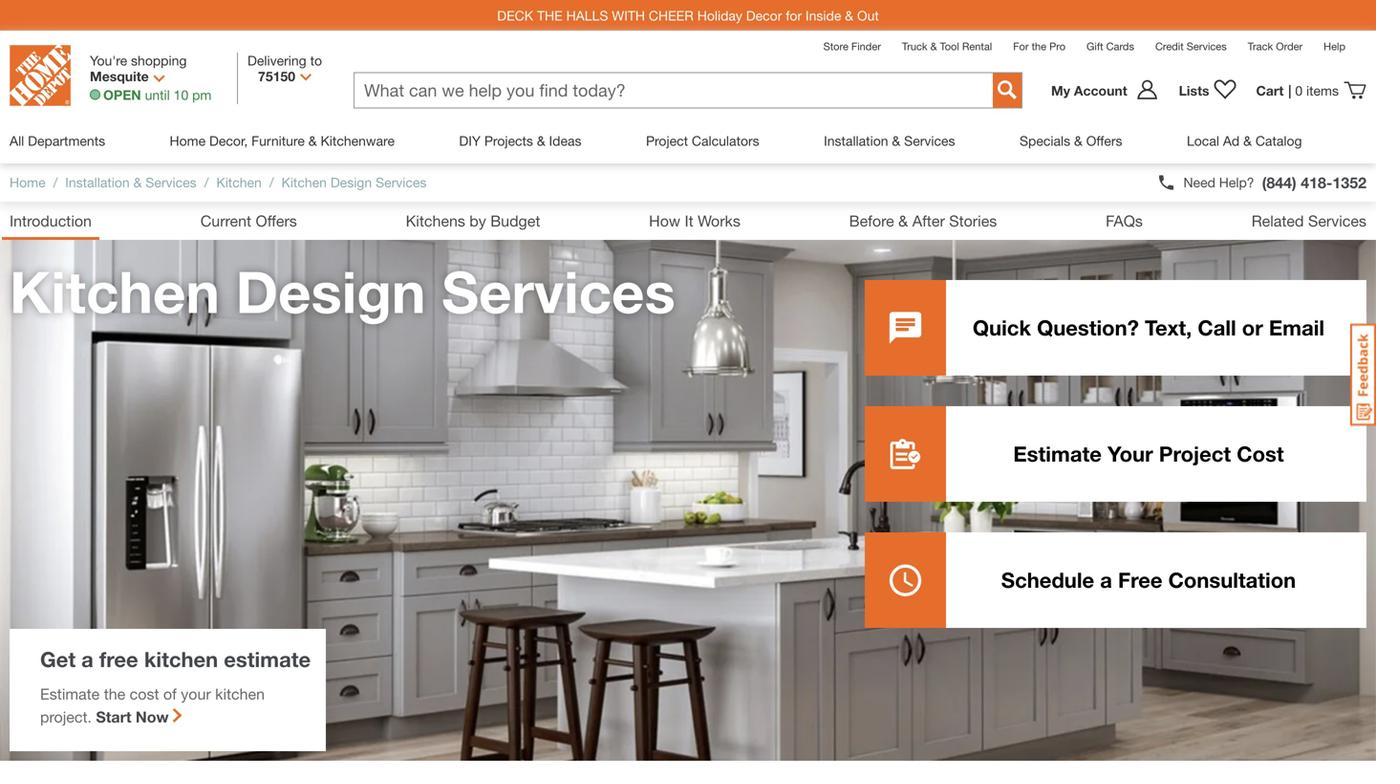 Task type: vqa. For each thing, say whether or not it's contained in the screenshot.
Help?
yes



Task type: locate. For each thing, give the bounding box(es) containing it.
home for home decor, furniture & kitchenware
[[170, 133, 206, 149]]

a right get
[[81, 647, 94, 672]]

order
[[1276, 40, 1303, 53]]

local ad & catalog link
[[1187, 119, 1302, 163]]

home
[[170, 133, 206, 149], [10, 174, 46, 190]]

diy
[[459, 133, 481, 149]]

your
[[1108, 441, 1153, 466]]

& left after
[[899, 212, 908, 230]]

home decor, furniture & kitchenware link
[[170, 119, 395, 163]]

0 vertical spatial project
[[646, 133, 688, 149]]

design
[[331, 174, 372, 190], [236, 257, 426, 325]]

0 vertical spatial estimate
[[1014, 441, 1102, 466]]

project right the your
[[1159, 441, 1231, 466]]

track
[[1248, 40, 1273, 53]]

how
[[649, 212, 681, 230]]

418-
[[1301, 173, 1333, 192]]

0 horizontal spatial a
[[81, 647, 94, 672]]

projects
[[484, 133, 533, 149]]

truck & tool rental
[[902, 40, 992, 53]]

kitchen design services link
[[281, 174, 427, 190]]

1 vertical spatial installation & services link
[[65, 174, 197, 190]]

0 vertical spatial home
[[170, 133, 206, 149]]

calculators
[[692, 133, 760, 149]]

kitchen inside estimate the cost of your kitchen project.
[[215, 685, 265, 703]]

estimate up project.
[[40, 685, 100, 703]]

delivering to
[[248, 53, 322, 68]]

catalog
[[1256, 133, 1302, 149]]

home inside home decor, furniture & kitchenware link
[[170, 133, 206, 149]]

1 horizontal spatial estimate
[[1014, 441, 1102, 466]]

mesquite
[[90, 68, 149, 84]]

or
[[1242, 315, 1263, 340]]

& left ideas
[[537, 133, 545, 149]]

for the pro link
[[1013, 40, 1066, 53]]

kitchen down the introduction
[[10, 257, 220, 325]]

0 horizontal spatial estimate
[[40, 685, 100, 703]]

installation & services link
[[824, 119, 955, 163], [65, 174, 197, 190]]

before & after stories
[[849, 212, 997, 230]]

& up before
[[892, 133, 901, 149]]

cost
[[1237, 441, 1284, 466]]

local ad & catalog
[[1187, 133, 1302, 149]]

1 vertical spatial home
[[10, 174, 46, 190]]

quick question? text, call or email
[[973, 315, 1325, 340]]

1 vertical spatial project
[[1159, 441, 1231, 466]]

a left free
[[1100, 567, 1113, 593]]

schedule
[[1002, 567, 1095, 593]]

home down all
[[10, 174, 46, 190]]

with
[[612, 7, 645, 23]]

1 vertical spatial installation
[[65, 174, 130, 190]]

project
[[646, 133, 688, 149], [1159, 441, 1231, 466]]

0 items
[[1295, 82, 1339, 98]]

1 horizontal spatial installation
[[824, 133, 888, 149]]

offers down 'account'
[[1086, 133, 1123, 149]]

related services
[[1252, 212, 1367, 230]]

2 horizontal spatial /
[[269, 174, 274, 190]]

0 vertical spatial a
[[1100, 567, 1113, 593]]

1 vertical spatial kitchen
[[215, 685, 265, 703]]

departments
[[28, 133, 105, 149]]

1 vertical spatial the
[[104, 685, 125, 703]]

3 / from the left
[[269, 174, 274, 190]]

1 horizontal spatial project
[[1159, 441, 1231, 466]]

offers
[[1086, 133, 1123, 149], [256, 212, 297, 230]]

kitchen down home decor, furniture & kitchenware link
[[281, 174, 327, 190]]

kitchen up of
[[144, 647, 218, 672]]

related
[[1252, 212, 1304, 230]]

1 vertical spatial a
[[81, 647, 94, 672]]

diy projects & ideas link
[[459, 119, 582, 163]]

track order link
[[1248, 40, 1303, 53]]

/
[[53, 174, 58, 190], [204, 174, 209, 190], [269, 174, 274, 190]]

lists link
[[1170, 79, 1247, 102]]

deck
[[497, 7, 533, 23]]

1 vertical spatial estimate
[[40, 685, 100, 703]]

/ right 'home' "link" on the top left of page
[[53, 174, 58, 190]]

installation & services link down departments
[[65, 174, 197, 190]]

installation down departments
[[65, 174, 130, 190]]

estimate inside estimate the cost of your kitchen project.
[[40, 685, 100, 703]]

& left tool
[[931, 40, 937, 53]]

75150
[[258, 68, 295, 84]]

0 horizontal spatial project
[[646, 133, 688, 149]]

finder
[[852, 40, 881, 53]]

kitchen
[[144, 647, 218, 672], [215, 685, 265, 703]]

project.
[[40, 708, 92, 726]]

after
[[913, 212, 945, 230]]

offers right current
[[256, 212, 297, 230]]

project calculators link
[[646, 119, 760, 163]]

deck the halls with cheer holiday decor for inside & out link
[[497, 7, 879, 23]]

all departments
[[10, 133, 105, 149]]

1 horizontal spatial the
[[1032, 40, 1047, 53]]

cart
[[1256, 82, 1284, 98]]

1 horizontal spatial home
[[170, 133, 206, 149]]

1352
[[1333, 173, 1367, 192]]

credit services link
[[1156, 40, 1227, 53]]

0 vertical spatial the
[[1032, 40, 1047, 53]]

a for schedule
[[1100, 567, 1113, 593]]

1 horizontal spatial a
[[1100, 567, 1113, 593]]

out
[[857, 7, 879, 23]]

home for home / installation & services / kitchen / kitchen design services
[[10, 174, 46, 190]]

the up start
[[104, 685, 125, 703]]

the for cost
[[104, 685, 125, 703]]

before
[[849, 212, 894, 230]]

1 horizontal spatial /
[[204, 174, 209, 190]]

kitchens
[[406, 212, 465, 230]]

& right furniture
[[308, 133, 317, 149]]

budget
[[491, 212, 540, 230]]

0 vertical spatial installation & services link
[[824, 119, 955, 163]]

0 vertical spatial installation
[[824, 133, 888, 149]]

1 vertical spatial offers
[[256, 212, 297, 230]]

truck & tool rental link
[[902, 40, 992, 53]]

cards
[[1106, 40, 1135, 53]]

free
[[1118, 567, 1163, 593]]

0 horizontal spatial the
[[104, 685, 125, 703]]

a for get
[[81, 647, 94, 672]]

services down 1352
[[1309, 212, 1367, 230]]

/ left kitchen link
[[204, 174, 209, 190]]

submit search image
[[998, 80, 1017, 99]]

home left decor,
[[170, 133, 206, 149]]

installation up before
[[824, 133, 888, 149]]

help?
[[1219, 174, 1255, 190]]

furniture
[[251, 133, 305, 149]]

0 horizontal spatial home
[[10, 174, 46, 190]]

0
[[1295, 82, 1303, 98]]

kitchen right your
[[215, 685, 265, 703]]

account
[[1074, 82, 1128, 98]]

specials & offers
[[1020, 133, 1123, 149]]

kitchenware
[[321, 133, 395, 149]]

current
[[200, 212, 251, 230]]

the
[[1032, 40, 1047, 53], [104, 685, 125, 703]]

project left calculators
[[646, 133, 688, 149]]

installation
[[824, 133, 888, 149], [65, 174, 130, 190]]

the right for
[[1032, 40, 1047, 53]]

0 horizontal spatial /
[[53, 174, 58, 190]]

need help? (844) 418-1352
[[1184, 173, 1367, 192]]

estimate for estimate your project cost
[[1014, 441, 1102, 466]]

the inside estimate the cost of your kitchen project.
[[104, 685, 125, 703]]

0 vertical spatial offers
[[1086, 133, 1123, 149]]

estimate left the your
[[1014, 441, 1102, 466]]

ideas
[[549, 133, 582, 149]]

& left out
[[845, 7, 854, 23]]

open until 10 pm
[[103, 87, 212, 103]]

installation & services link up before
[[824, 119, 955, 163]]

1 horizontal spatial offers
[[1086, 133, 1123, 149]]

1 horizontal spatial installation & services link
[[824, 119, 955, 163]]

the home depot logo link
[[10, 45, 71, 109]]

/ right kitchen link
[[269, 174, 274, 190]]

a
[[1100, 567, 1113, 593], [81, 647, 94, 672]]

services
[[1187, 40, 1227, 53], [904, 133, 955, 149], [146, 174, 197, 190], [376, 174, 427, 190], [1309, 212, 1367, 230], [442, 257, 675, 325]]

you're
[[90, 53, 127, 68]]

need
[[1184, 174, 1216, 190]]

local
[[1187, 133, 1220, 149]]

None text field
[[355, 73, 993, 108], [355, 73, 993, 108], [355, 73, 993, 108], [355, 73, 993, 108]]

kitchen design services
[[10, 257, 675, 325]]

by
[[470, 212, 486, 230]]



Task type: describe. For each thing, give the bounding box(es) containing it.
store finder link
[[824, 40, 881, 53]]

schedule a free consultation
[[1002, 567, 1296, 593]]

1 / from the left
[[53, 174, 58, 190]]

help
[[1324, 40, 1346, 53]]

free
[[99, 647, 138, 672]]

holiday
[[697, 7, 743, 23]]

call
[[1198, 315, 1237, 340]]

pm
[[192, 87, 212, 103]]

kitchen up current offers
[[216, 174, 262, 190]]

1 vertical spatial design
[[236, 257, 426, 325]]

services left kitchen link
[[146, 174, 197, 190]]

estimate the cost of your kitchen project.
[[40, 685, 265, 726]]

faqs
[[1106, 212, 1143, 230]]

lists
[[1179, 82, 1210, 98]]

inside
[[806, 7, 841, 23]]

feedback link image
[[1351, 323, 1376, 426]]

my
[[1051, 82, 1071, 98]]

now
[[136, 708, 169, 726]]

start
[[96, 708, 131, 726]]

consultation
[[1169, 567, 1296, 593]]

to
[[310, 53, 322, 68]]

shopping
[[131, 53, 187, 68]]

decor,
[[209, 133, 248, 149]]

introduction
[[10, 212, 92, 230]]

0 horizontal spatial offers
[[256, 212, 297, 230]]

0 vertical spatial kitchen
[[144, 647, 218, 672]]

all
[[10, 133, 24, 149]]

ad
[[1223, 133, 1240, 149]]

specials & offers link
[[1020, 119, 1123, 163]]

decor
[[746, 7, 782, 23]]

get
[[40, 647, 76, 672]]

cost
[[130, 685, 159, 703]]

gift cards
[[1087, 40, 1135, 53]]

how it works
[[649, 212, 741, 230]]

(844)
[[1262, 173, 1297, 192]]

my account
[[1051, 82, 1128, 98]]

cheer
[[649, 7, 694, 23]]

deck the halls with cheer holiday decor for inside & out
[[497, 7, 879, 23]]

the for pro
[[1032, 40, 1047, 53]]

credit
[[1156, 40, 1184, 53]]

tool
[[940, 40, 959, 53]]

store
[[824, 40, 849, 53]]

credit services
[[1156, 40, 1227, 53]]

0 vertical spatial design
[[331, 174, 372, 190]]

estimate for estimate the cost of your kitchen project.
[[40, 685, 100, 703]]

home decor, furniture & kitchenware
[[170, 133, 395, 149]]

10
[[174, 87, 189, 103]]

& right ad
[[1244, 133, 1252, 149]]

pro
[[1050, 40, 1066, 53]]

installation & services
[[824, 133, 955, 149]]

you're shopping
[[90, 53, 187, 68]]

truck
[[902, 40, 928, 53]]

items
[[1307, 82, 1339, 98]]

for
[[786, 7, 802, 23]]

the
[[537, 7, 563, 23]]

the home depot image
[[10, 45, 71, 106]]

my account link
[[1051, 79, 1170, 102]]

works
[[698, 212, 741, 230]]

stories
[[949, 212, 997, 230]]

open
[[103, 87, 141, 103]]

services right the credit
[[1187, 40, 1227, 53]]

track order
[[1248, 40, 1303, 53]]

gift
[[1087, 40, 1104, 53]]

gift cards link
[[1087, 40, 1135, 53]]

start now
[[96, 708, 169, 726]]

rental
[[962, 40, 992, 53]]

kitchen link
[[216, 174, 262, 190]]

diy projects & ideas
[[459, 133, 582, 149]]

for the pro
[[1013, 40, 1066, 53]]

0 horizontal spatial installation
[[65, 174, 130, 190]]

delivering
[[248, 53, 307, 68]]

0 horizontal spatial installation & services link
[[65, 174, 197, 190]]

& right specials
[[1074, 133, 1083, 149]]

estimate
[[224, 647, 311, 672]]

services up after
[[904, 133, 955, 149]]

start now link
[[96, 705, 182, 728]]

2 / from the left
[[204, 174, 209, 190]]

services down budget
[[442, 257, 675, 325]]

for
[[1013, 40, 1029, 53]]

your
[[181, 685, 211, 703]]

services up kitchens
[[376, 174, 427, 190]]

text,
[[1145, 315, 1192, 340]]

store finder
[[824, 40, 881, 53]]

& down 'open' at the top left of page
[[133, 174, 142, 190]]

get a free kitchen estimate
[[40, 647, 311, 672]]

of
[[163, 685, 177, 703]]

home / installation & services / kitchen / kitchen design services
[[10, 174, 427, 190]]



